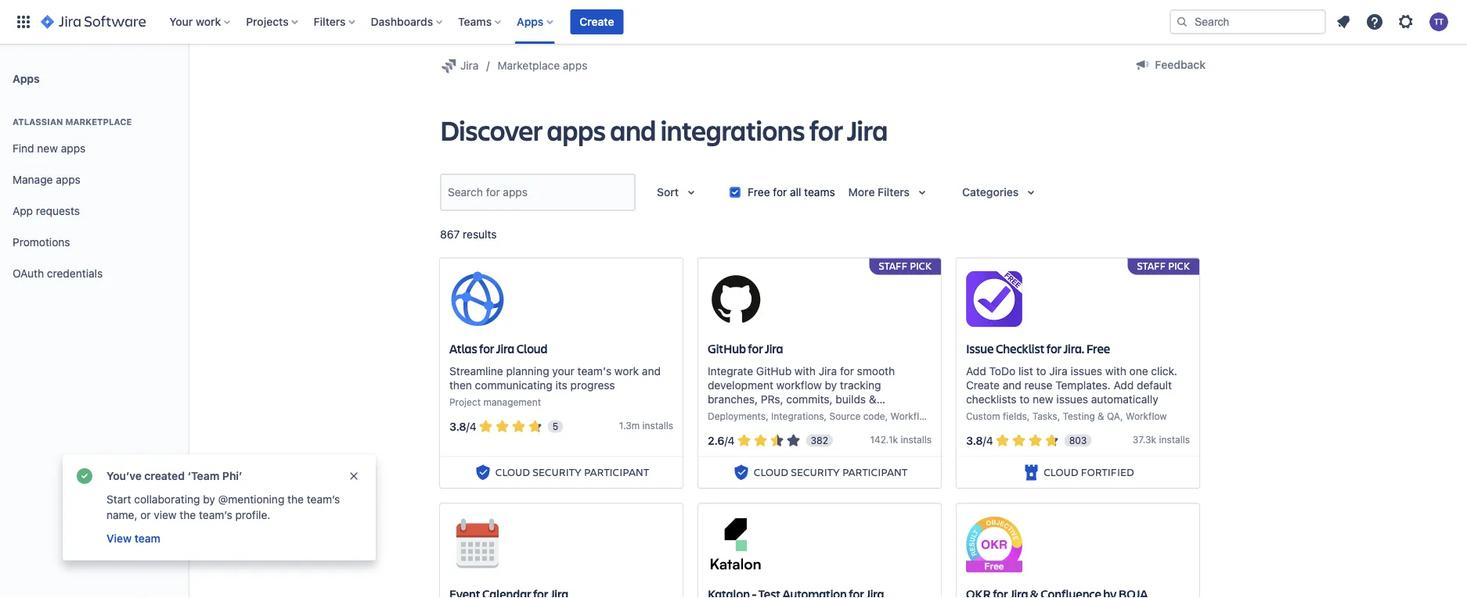 Task type: describe. For each thing, give the bounding box(es) containing it.
staff pick for issue checklist for jira. free
[[1137, 259, 1190, 272]]

notifications image
[[1334, 13, 1353, 31]]

team's
[[578, 365, 612, 378]]

cloud down management
[[496, 466, 530, 480]]

1 vertical spatial to
[[1020, 393, 1030, 406]]

view
[[154, 509, 177, 522]]

event calendar for jira image
[[449, 517, 506, 573]]

4 for issue
[[986, 435, 993, 447]]

progress
[[570, 379, 615, 392]]

3.8 / 4 for atlas
[[449, 420, 477, 433]]

install for cloud
[[642, 420, 668, 431]]

dashboards button
[[366, 9, 449, 34]]

profile.
[[235, 509, 270, 522]]

staff for issue checklist for jira. free
[[1137, 259, 1166, 272]]

deployments
[[708, 411, 766, 422]]

automatically
[[1091, 393, 1158, 406]]

primary element
[[9, 0, 1170, 44]]

1 horizontal spatial add
[[1114, 379, 1134, 392]]

0 vertical spatial issues
[[1071, 365, 1102, 378]]

sidebar navigation image
[[171, 63, 205, 94]]

help image
[[1365, 13, 1384, 31]]

integrations
[[771, 411, 824, 422]]

appswitcher icon image
[[14, 13, 33, 31]]

categories
[[962, 186, 1019, 199]]

more filters
[[848, 186, 910, 199]]

Search for apps field
[[443, 179, 633, 207]]

atlassian
[[13, 117, 63, 127]]

deployments , integrations , source code , workflow
[[708, 411, 932, 422]]

created
[[144, 470, 185, 483]]

okr for jira & confluence by boja image
[[966, 517, 1023, 573]]

2 security from the left
[[791, 466, 840, 480]]

management
[[483, 397, 541, 408]]

commits,
[[786, 393, 833, 406]]

1 horizontal spatial install
[[901, 434, 927, 445]]

cloud fortified
[[1044, 466, 1134, 480]]

382
[[811, 436, 828, 447]]

1 vertical spatial the
[[180, 509, 196, 522]]

checklist
[[996, 341, 1045, 357]]

todo
[[989, 365, 1016, 378]]

work inside your work 'popup button'
[[196, 15, 221, 28]]

list
[[1019, 365, 1033, 378]]

3.8 for atlas
[[449, 420, 466, 433]]

0 horizontal spatial apps
[[13, 72, 40, 85]]

katalon - test automation for jira image
[[708, 517, 764, 573]]

find new apps link
[[6, 133, 182, 164]]

communicating
[[475, 379, 553, 392]]

qa
[[1107, 411, 1120, 422]]

banner containing your work
[[0, 0, 1467, 44]]

dashboards
[[371, 15, 433, 28]]

1 horizontal spatial free
[[1086, 341, 1110, 357]]

tracking
[[840, 379, 881, 392]]

1 , from the left
[[766, 411, 769, 422]]

5 , from the left
[[1057, 411, 1060, 422]]

more
[[848, 186, 875, 199]]

1 horizontal spatial the
[[287, 494, 304, 507]]

install for jira.
[[1159, 434, 1185, 445]]

teams button
[[453, 9, 507, 34]]

for up integrate
[[748, 341, 763, 357]]

oauth
[[13, 267, 44, 280]]

your work
[[169, 15, 221, 28]]

5
[[552, 422, 558, 433]]

4 for github
[[728, 435, 735, 447]]

apps inside dropdown button
[[517, 15, 544, 28]]

atlas for jira cloud image
[[449, 271, 506, 328]]

feedback
[[1155, 58, 1206, 71]]

staff for github for jira
[[879, 259, 908, 272]]

& inside add todo list to jira issues with one click. create and reuse templates. add default checklists to new issues automatically custom fields , tasks , testing & qa , workflow
[[1098, 411, 1104, 422]]

1 workflow from the left
[[891, 411, 932, 422]]

/ for atlas
[[466, 420, 470, 433]]

2 cloud security participant from the left
[[754, 466, 908, 480]]

fortified
[[1081, 466, 1134, 480]]

filters inside dropdown button
[[314, 15, 346, 28]]

view
[[106, 533, 132, 546]]

start
[[106, 494, 131, 507]]

integrations
[[661, 111, 805, 148]]

branches,
[[708, 393, 758, 406]]

atlassian marketplace group
[[6, 100, 182, 294]]

for up teams
[[809, 111, 843, 148]]

6 , from the left
[[1120, 411, 1123, 422]]

1 horizontal spatial filters
[[878, 186, 910, 199]]

4 for atlas
[[470, 420, 477, 433]]

add todo list to jira issues with one click. create and reuse templates. add default checklists to new issues automatically custom fields , tasks , testing & qa , workflow
[[966, 365, 1178, 422]]

jira.
[[1064, 341, 1084, 357]]

projects
[[246, 15, 289, 28]]

workflow inside add todo list to jira issues with one click. create and reuse templates. add default checklists to new issues automatically custom fields , tasks , testing & qa , workflow
[[1126, 411, 1167, 422]]

1 horizontal spatial to
[[1036, 365, 1046, 378]]

settings image
[[1397, 13, 1416, 31]]

oauth credentials
[[13, 267, 103, 280]]

0 vertical spatial and
[[610, 111, 656, 148]]

testing
[[1063, 411, 1095, 422]]

create inside button
[[580, 15, 614, 28]]

for inside integrate github with jira for smooth development workflow by tracking branches, prs, commits, builds & deployments within jira
[[840, 365, 854, 378]]

by inside start collaborating by @mentioning the team's name, or view the team's profile.
[[203, 494, 215, 507]]

streamline planning your team's work and then communicating its progress project management
[[449, 365, 661, 408]]

1 participant from the left
[[584, 466, 649, 480]]

manage apps
[[13, 174, 80, 186]]

dismiss image
[[348, 471, 360, 483]]

planning
[[506, 365, 549, 378]]

atlas for jira cloud
[[449, 341, 548, 357]]

filters button
[[309, 9, 361, 34]]

view team link
[[105, 530, 162, 549]]

@mentioning
[[218, 494, 284, 507]]

marketplace apps link
[[498, 56, 588, 75]]

click.
[[1151, 365, 1178, 378]]

2 participant from the left
[[842, 466, 908, 480]]

atlassian marketplace
[[13, 117, 132, 127]]

workflow
[[776, 379, 822, 392]]

view team
[[106, 533, 160, 546]]

one
[[1130, 365, 1148, 378]]

867
[[440, 228, 460, 241]]

1 horizontal spatial s
[[927, 434, 932, 445]]

find new apps
[[13, 142, 86, 155]]

search image
[[1176, 16, 1189, 28]]

pick for github for jira
[[910, 259, 932, 272]]

issue checklist for jira. free image
[[966, 271, 1023, 328]]

803
[[1069, 436, 1087, 447]]

your
[[552, 365, 575, 378]]

cloud fortified app badge image
[[1022, 464, 1041, 483]]

apps down atlassian marketplace
[[61, 142, 86, 155]]

projects button
[[241, 9, 304, 34]]

867 results
[[440, 228, 497, 241]]

0 vertical spatial team's
[[307, 494, 340, 507]]



Task type: vqa. For each thing, say whether or not it's contained in the screenshot.
Issue 3.8
yes



Task type: locate. For each thing, give the bounding box(es) containing it.
3.8
[[449, 420, 466, 433], [966, 435, 983, 447]]

cloud up the planning
[[516, 341, 548, 357]]

integrate github with jira for smooth development workflow by tracking branches, prs, commits, builds & deployments within jira
[[708, 365, 895, 420]]

1 horizontal spatial 3.8 / 4
[[966, 435, 993, 447]]

participant
[[584, 466, 649, 480], [842, 466, 908, 480]]

Search field
[[1170, 9, 1326, 34]]

default
[[1137, 379, 1172, 392]]

install
[[642, 420, 668, 431], [901, 434, 927, 445], [1159, 434, 1185, 445]]

discover apps and integrations for jira
[[440, 111, 888, 148]]

/
[[466, 420, 470, 433], [725, 435, 728, 447], [983, 435, 986, 447]]

install right 142.1k
[[901, 434, 927, 445]]

new down reuse
[[1033, 393, 1054, 406]]

0 horizontal spatial create
[[580, 15, 614, 28]]

0 vertical spatial to
[[1036, 365, 1046, 378]]

4 right 2.6
[[728, 435, 735, 447]]

apps for marketplace
[[563, 59, 588, 72]]

0 horizontal spatial by
[[203, 494, 215, 507]]

1 vertical spatial &
[[1098, 411, 1104, 422]]

add down issue
[[966, 365, 986, 378]]

1 horizontal spatial 3.8
[[966, 435, 983, 447]]

1 with from the left
[[795, 365, 816, 378]]

workflow up the 37.3k on the bottom
[[1126, 411, 1167, 422]]

0 horizontal spatial workflow
[[891, 411, 932, 422]]

jira link
[[440, 56, 479, 75]]

0 horizontal spatial s
[[668, 420, 673, 431]]

filters right more
[[878, 186, 910, 199]]

to up fields on the bottom of the page
[[1020, 393, 1030, 406]]

0 horizontal spatial install
[[642, 420, 668, 431]]

within
[[776, 407, 806, 420]]

1 horizontal spatial &
[[1098, 411, 1104, 422]]

new right find
[[37, 142, 58, 155]]

1 vertical spatial and
[[642, 365, 661, 378]]

and inside add todo list to jira issues with one click. create and reuse templates. add default checklists to new issues automatically custom fields , tasks , testing & qa , workflow
[[1003, 379, 1022, 392]]

apps down marketplace apps link
[[547, 111, 606, 148]]

37.3k install s
[[1133, 434, 1190, 445]]

atlas
[[449, 341, 477, 357]]

3 , from the left
[[885, 411, 888, 422]]

1 vertical spatial by
[[203, 494, 215, 507]]

0 horizontal spatial free
[[748, 186, 770, 199]]

2 horizontal spatial install
[[1159, 434, 1185, 445]]

with up workflow
[[795, 365, 816, 378]]

1 vertical spatial add
[[1114, 379, 1134, 392]]

custom
[[966, 411, 1000, 422]]

reuse
[[1025, 379, 1053, 392]]

2 vertical spatial and
[[1003, 379, 1022, 392]]

new
[[37, 142, 58, 155], [1033, 393, 1054, 406]]

free
[[748, 186, 770, 199], [1086, 341, 1110, 357]]

1 horizontal spatial apps
[[517, 15, 544, 28]]

0 horizontal spatial 3.8
[[449, 420, 466, 433]]

0 horizontal spatial add
[[966, 365, 986, 378]]

results
[[463, 228, 497, 241]]

by up the builds
[[825, 379, 837, 392]]

1 vertical spatial 3.8 / 4
[[966, 435, 993, 447]]

,
[[766, 411, 769, 422], [824, 411, 827, 422], [885, 411, 888, 422], [1027, 411, 1030, 422], [1057, 411, 1060, 422], [1120, 411, 1123, 422]]

apps up requests
[[56, 174, 80, 186]]

0 horizontal spatial cloud security participant
[[496, 466, 649, 480]]

your
[[169, 15, 193, 28]]

0 horizontal spatial work
[[196, 15, 221, 28]]

1 staff pick from the left
[[879, 259, 932, 272]]

0 horizontal spatial pick
[[910, 259, 932, 272]]

0 horizontal spatial &
[[869, 393, 877, 406]]

create right "apps" dropdown button
[[580, 15, 614, 28]]

0 vertical spatial &
[[869, 393, 877, 406]]

github for jira
[[708, 341, 783, 357]]

participant down 142.1k
[[842, 466, 908, 480]]

apps down primary element at the top of page
[[563, 59, 588, 72]]

1 horizontal spatial by
[[825, 379, 837, 392]]

0 vertical spatial add
[[966, 365, 986, 378]]

cloud security participant down 382
[[754, 466, 908, 480]]

/ down deployments
[[725, 435, 728, 447]]

1 horizontal spatial marketplace
[[498, 59, 560, 72]]

free for all teams
[[748, 186, 835, 199]]

1 horizontal spatial staff
[[1137, 259, 1166, 272]]

to up reuse
[[1036, 365, 1046, 378]]

smooth
[[857, 365, 895, 378]]

s right 1.3m
[[668, 420, 673, 431]]

for
[[809, 111, 843, 148], [773, 186, 787, 199], [479, 341, 494, 357], [748, 341, 763, 357], [1047, 341, 1062, 357], [840, 365, 854, 378]]

1 vertical spatial marketplace
[[65, 117, 132, 127]]

, left the source
[[824, 411, 827, 422]]

apps
[[563, 59, 588, 72], [547, 111, 606, 148], [61, 142, 86, 155], [56, 174, 80, 186]]

tasks
[[1033, 411, 1057, 422]]

3.8 / 4 for issue
[[966, 435, 993, 447]]

& left qa
[[1098, 411, 1104, 422]]

apps for manage
[[56, 174, 80, 186]]

0 horizontal spatial team's
[[199, 509, 232, 522]]

create button
[[570, 9, 624, 34]]

1 vertical spatial work
[[615, 365, 639, 378]]

marketplace apps
[[498, 59, 588, 72]]

&
[[869, 393, 877, 406], [1098, 411, 1104, 422]]

3.8 / 4 down project
[[449, 420, 477, 433]]

0 horizontal spatial 4
[[470, 420, 477, 433]]

install right 1.3m
[[642, 420, 668, 431]]

by down 'team
[[203, 494, 215, 507]]

manage
[[13, 174, 53, 186]]

with inside integrate github with jira for smooth development workflow by tracking branches, prs, commits, builds & deployments within jira
[[795, 365, 816, 378]]

for right atlas
[[479, 341, 494, 357]]

1 horizontal spatial cloud security participant
[[754, 466, 908, 480]]

/ for github
[[725, 435, 728, 447]]

success image
[[75, 467, 94, 486]]

0 vertical spatial new
[[37, 142, 58, 155]]

s for cloud
[[668, 420, 673, 431]]

manage apps link
[[6, 164, 182, 196]]

add up automatically
[[1114, 379, 1134, 392]]

1 vertical spatial 3.8
[[966, 435, 983, 447]]

0 horizontal spatial 3.8 / 4
[[449, 420, 477, 433]]

4 down project
[[470, 420, 477, 433]]

2.6
[[708, 435, 725, 447]]

integrate
[[708, 365, 753, 378]]

the right "view"
[[180, 509, 196, 522]]

discover
[[440, 111, 543, 148]]

marketplace up find new apps link at the top left of page
[[65, 117, 132, 127]]

marketplace
[[498, 59, 560, 72], [65, 117, 132, 127]]

by
[[825, 379, 837, 392], [203, 494, 215, 507]]

1 horizontal spatial github
[[756, 365, 792, 378]]

/ down custom
[[983, 435, 986, 447]]

1 horizontal spatial participant
[[842, 466, 908, 480]]

collaborating
[[134, 494, 200, 507]]

0 horizontal spatial with
[[795, 365, 816, 378]]

you've created 'team phi'
[[106, 470, 242, 483]]

2 staff pick from the left
[[1137, 259, 1190, 272]]

& inside integrate github with jira for smooth development workflow by tracking branches, prs, commits, builds & deployments within jira
[[869, 393, 877, 406]]

team's right @mentioning
[[307, 494, 340, 507]]

add
[[966, 365, 986, 378], [1114, 379, 1134, 392]]

participant down 1.3m
[[584, 466, 649, 480]]

1 vertical spatial issues
[[1057, 393, 1088, 406]]

team's left profile.
[[199, 509, 232, 522]]

prs,
[[761, 393, 783, 406]]

marketplace inside group
[[65, 117, 132, 127]]

cloud
[[1044, 466, 1078, 480]]

team
[[134, 533, 160, 546]]

1 horizontal spatial team's
[[307, 494, 340, 507]]

2 horizontal spatial s
[[1185, 434, 1190, 445]]

the
[[287, 494, 304, 507], [180, 509, 196, 522]]

fields
[[1003, 411, 1027, 422]]

security down 5
[[533, 466, 581, 480]]

with inside add todo list to jira issues with one click. create and reuse templates. add default checklists to new issues automatically custom fields , tasks , testing & qa , workflow
[[1105, 365, 1127, 378]]

142.1k
[[870, 434, 898, 445]]

, left tasks
[[1027, 411, 1030, 422]]

app requests
[[13, 205, 80, 218]]

s right 142.1k
[[927, 434, 932, 445]]

your profile and settings image
[[1430, 13, 1448, 31]]

1 horizontal spatial new
[[1033, 393, 1054, 406]]

2 staff from the left
[[1137, 259, 1166, 272]]

0 vertical spatial 3.8
[[449, 420, 466, 433]]

1 horizontal spatial pick
[[1168, 259, 1190, 272]]

0 horizontal spatial participant
[[584, 466, 649, 480]]

, up 142.1k
[[885, 411, 888, 422]]

oauth credentials link
[[6, 258, 182, 290]]

1 horizontal spatial security
[[791, 466, 840, 480]]

4 , from the left
[[1027, 411, 1030, 422]]

1 horizontal spatial work
[[615, 365, 639, 378]]

create inside add todo list to jira issues with one click. create and reuse templates. add default checklists to new issues automatically custom fields , tasks , testing & qa , workflow
[[966, 379, 1000, 392]]

0 vertical spatial marketplace
[[498, 59, 560, 72]]

, left testing
[[1057, 411, 1060, 422]]

workflow up '142.1k install s'
[[891, 411, 932, 422]]

s
[[668, 420, 673, 431], [927, 434, 932, 445], [1185, 434, 1190, 445]]

0 horizontal spatial to
[[1020, 393, 1030, 406]]

0 vertical spatial apps
[[517, 15, 544, 28]]

find
[[13, 142, 34, 155]]

0 horizontal spatial staff pick
[[879, 259, 932, 272]]

cloud security participant down 5
[[496, 466, 649, 480]]

2.6 / 4
[[708, 435, 735, 447]]

cloud down integrations
[[754, 466, 788, 480]]

the right @mentioning
[[287, 494, 304, 507]]

apps up atlassian at the top of the page
[[13, 72, 40, 85]]

1 horizontal spatial with
[[1105, 365, 1127, 378]]

1 vertical spatial free
[[1086, 341, 1110, 357]]

0 vertical spatial free
[[748, 186, 770, 199]]

4 down custom
[[986, 435, 993, 447]]

new inside add todo list to jira issues with one click. create and reuse templates. add default checklists to new issues automatically custom fields , tasks , testing & qa , workflow
[[1033, 393, 1054, 406]]

github for jira image
[[708, 271, 764, 328]]

0 horizontal spatial github
[[708, 341, 746, 357]]

1 horizontal spatial staff pick
[[1137, 259, 1190, 272]]

issue
[[966, 341, 994, 357]]

2 , from the left
[[824, 411, 827, 422]]

0 horizontal spatial the
[[180, 509, 196, 522]]

checklists
[[966, 393, 1017, 406]]

staff pick for github for jira
[[879, 259, 932, 272]]

3.8 down custom
[[966, 435, 983, 447]]

github up prs,
[[756, 365, 792, 378]]

filters right projects 'popup button'
[[314, 15, 346, 28]]

3.8 for issue
[[966, 435, 983, 447]]

requests
[[36, 205, 80, 218]]

then
[[449, 379, 472, 392]]

to
[[1036, 365, 1046, 378], [1020, 393, 1030, 406]]

1 horizontal spatial workflow
[[1126, 411, 1167, 422]]

issues down 'templates.'
[[1057, 393, 1088, 406]]

0 vertical spatial 3.8 / 4
[[449, 420, 477, 433]]

free left all
[[748, 186, 770, 199]]

context icon image
[[440, 56, 459, 75], [440, 56, 459, 75]]

1 vertical spatial filters
[[878, 186, 910, 199]]

37.3k
[[1133, 434, 1157, 445]]

your work button
[[165, 9, 237, 34]]

name,
[[106, 509, 137, 522]]

issues up 'templates.'
[[1071, 365, 1102, 378]]

1 horizontal spatial create
[[966, 379, 1000, 392]]

jira
[[460, 59, 479, 72], [847, 111, 888, 148], [496, 341, 514, 357], [765, 341, 783, 357], [819, 365, 837, 378], [1049, 365, 1068, 378], [809, 407, 827, 420]]

1 vertical spatial github
[[756, 365, 792, 378]]

0 vertical spatial by
[[825, 379, 837, 392]]

with left one
[[1105, 365, 1127, 378]]

1 vertical spatial new
[[1033, 393, 1054, 406]]

pick for issue checklist for jira. free
[[1168, 259, 1190, 272]]

4
[[470, 420, 477, 433], [728, 435, 735, 447], [986, 435, 993, 447]]

& up code
[[869, 393, 877, 406]]

0 vertical spatial create
[[580, 15, 614, 28]]

1 horizontal spatial 4
[[728, 435, 735, 447]]

promotions link
[[6, 227, 182, 258]]

2 horizontal spatial 4
[[986, 435, 993, 447]]

0 vertical spatial filters
[[314, 15, 346, 28]]

source
[[830, 411, 861, 422]]

0 horizontal spatial new
[[37, 142, 58, 155]]

0 horizontal spatial filters
[[314, 15, 346, 28]]

1.3m
[[619, 420, 640, 431]]

/ down project
[[466, 420, 470, 433]]

s right the 37.3k on the bottom
[[1185, 434, 1190, 445]]

2 with from the left
[[1105, 365, 1127, 378]]

1 vertical spatial team's
[[199, 509, 232, 522]]

'team
[[188, 470, 219, 483]]

s for jira.
[[1185, 434, 1190, 445]]

create up checklists
[[966, 379, 1000, 392]]

install right the 37.3k on the bottom
[[1159, 434, 1185, 445]]

1 staff from the left
[[879, 259, 908, 272]]

1 security from the left
[[533, 466, 581, 480]]

its
[[556, 379, 568, 392]]

2 pick from the left
[[1168, 259, 1190, 272]]

3.8 down project
[[449, 420, 466, 433]]

builds
[[836, 393, 866, 406]]

1 pick from the left
[[910, 259, 932, 272]]

github up integrate
[[708, 341, 746, 357]]

0 vertical spatial the
[[287, 494, 304, 507]]

sort
[[657, 186, 679, 199]]

for left jira.
[[1047, 341, 1062, 357]]

1 vertical spatial apps
[[13, 72, 40, 85]]

for left all
[[773, 186, 787, 199]]

marketplace down "apps" dropdown button
[[498, 59, 560, 72]]

0 horizontal spatial /
[[466, 420, 470, 433]]

for up tracking
[[840, 365, 854, 378]]

1.3m install s
[[619, 420, 673, 431]]

apps up marketplace apps
[[517, 15, 544, 28]]

apps for discover
[[547, 111, 606, 148]]

or
[[140, 509, 151, 522]]

0 horizontal spatial security
[[533, 466, 581, 480]]

security down 382
[[791, 466, 840, 480]]

jira inside add todo list to jira issues with one click. create and reuse templates. add default checklists to new issues automatically custom fields , tasks , testing & qa , workflow
[[1049, 365, 1068, 378]]

1 horizontal spatial /
[[725, 435, 728, 447]]

3.8 / 4
[[449, 420, 477, 433], [966, 435, 993, 447]]

and inside streamline planning your team's work and then communicating its progress project management
[[642, 365, 661, 378]]

credentials
[[47, 267, 103, 280]]

1 vertical spatial create
[[966, 379, 1000, 392]]

work inside streamline planning your team's work and then communicating its progress project management
[[615, 365, 639, 378]]

, down prs,
[[766, 411, 769, 422]]

3.8 / 4 down custom
[[966, 435, 993, 447]]

0 horizontal spatial staff
[[879, 259, 908, 272]]

github inside integrate github with jira for smooth development workflow by tracking branches, prs, commits, builds & deployments within jira
[[756, 365, 792, 378]]

teams
[[804, 186, 835, 199]]

2 workflow from the left
[[1126, 411, 1167, 422]]

1 cloud security participant from the left
[[496, 466, 649, 480]]

by inside integrate github with jira for smooth development workflow by tracking branches, prs, commits, builds & deployments within jira
[[825, 379, 837, 392]]

/ for issue
[[983, 435, 986, 447]]

jira software image
[[41, 13, 146, 31], [41, 13, 146, 31]]

templates.
[[1056, 379, 1111, 392]]

0 vertical spatial github
[[708, 341, 746, 357]]

new inside atlassian marketplace group
[[37, 142, 58, 155]]

0 vertical spatial work
[[196, 15, 221, 28]]

app requests link
[[6, 196, 182, 227]]

banner
[[0, 0, 1467, 44]]

free right jira.
[[1086, 341, 1110, 357]]

work right team's
[[615, 365, 639, 378]]

teams
[[458, 15, 492, 28]]

create
[[580, 15, 614, 28], [966, 379, 1000, 392]]

0 horizontal spatial marketplace
[[65, 117, 132, 127]]

142.1k install s
[[870, 434, 932, 445]]

app
[[13, 205, 33, 218]]

2 horizontal spatial /
[[983, 435, 986, 447]]

, down automatically
[[1120, 411, 1123, 422]]

work right your
[[196, 15, 221, 28]]

deployments
[[708, 407, 773, 420]]



